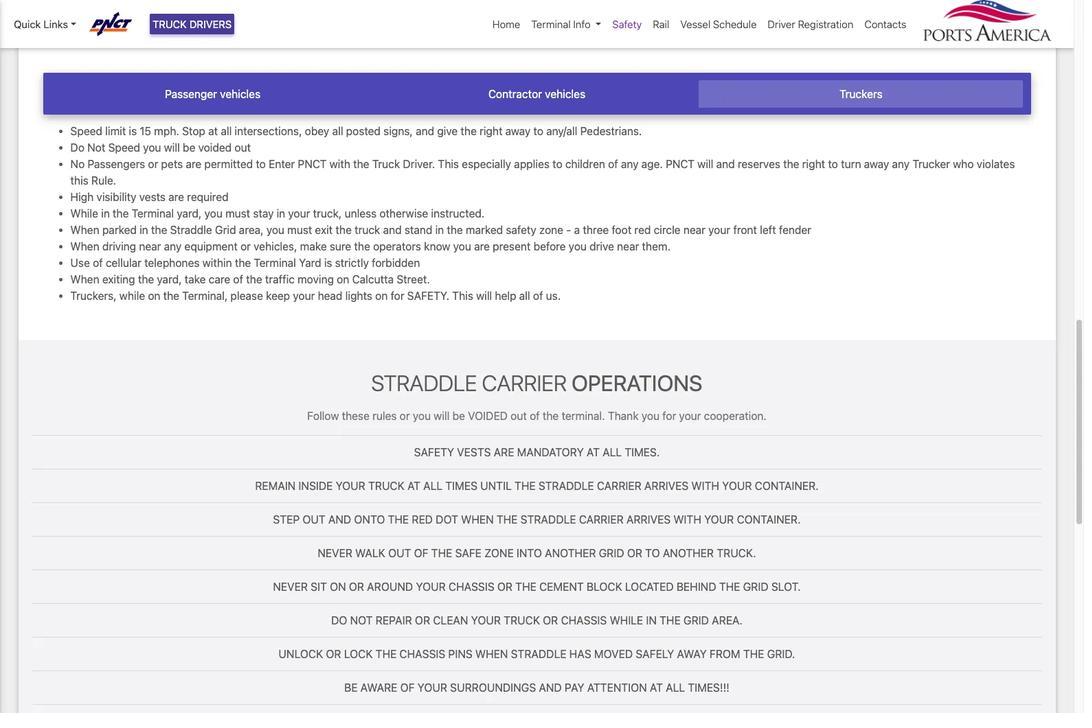 Task type: vqa. For each thing, say whether or not it's contained in the screenshot.
middle ALL
yes



Task type: locate. For each thing, give the bounding box(es) containing it.
0 horizontal spatial terminal
[[132, 208, 174, 220]]

pins
[[448, 648, 473, 661]]

0 vertical spatial driving
[[283, 31, 317, 43]]

these
[[342, 410, 370, 422]]

1 horizontal spatial grid
[[684, 615, 709, 627]]

terminal left info
[[531, 18, 571, 30]]

1 horizontal spatial straddle
[[371, 371, 477, 397]]

0 vertical spatial straddle
[[170, 224, 212, 237]]

all right help
[[519, 290, 530, 303]]

straddle for when
[[521, 514, 576, 526]]

0 horizontal spatial away
[[506, 125, 531, 138]]

a right -
[[574, 224, 580, 237]]

all
[[603, 446, 622, 459], [423, 480, 443, 493], [666, 682, 685, 695]]

the up parked
[[113, 208, 129, 220]]

near up telephones
[[139, 241, 161, 253]]

1 horizontal spatial speed
[[108, 142, 140, 154]]

follow
[[307, 410, 339, 422]]

be inside speed limit is 15 mph. stop at all intersections, obey all posted signs, and give the right away to any/all pedestrians. do not speed you will be voided out no passengers or pets are permitted to enter pnct with the truck driver. this especially applies to children of any age. pnct will and reserves the right to turn away any trucker who violates this rule. high visibility vests are required while in the terminal yard, you must stay in your truck, unless otherwise instructed. when parked in the straddle grid area, you must exit the truck and stand in the marked safety zone - a three foot red circle near your front left fender when driving near any equipment or vehicles, make sure the operators know you are present before you drive near them. use of cellular telephones within the terminal yard is strictly forbidden when exiting the yard, take care of the traffic moving on calcutta street. truckers, while on the terminal, please keep your head lights on for safety. this will help all of us.
[[183, 142, 195, 154]]

stand
[[405, 224, 432, 237]]

remain
[[255, 480, 296, 493]]

1 horizontal spatial away
[[864, 158, 889, 171]]

1 vertical spatial away
[[864, 158, 889, 171]]

never for never sit on or around your chassis or the cement block located behind the grid slot.
[[273, 581, 308, 594]]

carrier for when
[[579, 514, 624, 526]]

0 vertical spatial chassis
[[449, 581, 495, 594]]

0 horizontal spatial never
[[273, 581, 308, 594]]

vehicles inside "link"
[[545, 88, 586, 100]]

2 horizontal spatial all
[[519, 290, 530, 303]]

safety
[[506, 224, 537, 237]]

any left age.
[[621, 158, 639, 171]]

truck
[[368, 480, 405, 493], [504, 615, 540, 627]]

to right applies
[[553, 158, 563, 171]]

0 horizontal spatial be
[[183, 142, 195, 154]]

of
[[414, 547, 429, 560], [400, 682, 415, 695]]

1 vertical spatial chassis
[[561, 615, 607, 627]]

1 horizontal spatial at
[[587, 446, 600, 459]]

0 vertical spatial with
[[692, 480, 720, 493]]

2 vertical spatial when
[[70, 274, 99, 286]]

and
[[328, 514, 351, 526], [539, 682, 562, 695]]

vehicles,
[[254, 241, 297, 253]]

and left 'reserves'
[[716, 158, 735, 171]]

1 vertical spatial all
[[423, 480, 443, 493]]

3 when from the top
[[70, 274, 99, 286]]

truckers link
[[699, 80, 1023, 108]]

1 horizontal spatial all
[[332, 125, 343, 138]]

or down area,
[[241, 241, 251, 253]]

your left front
[[709, 224, 731, 237]]

carrier
[[597, 480, 642, 493], [579, 514, 624, 526]]

when right dot on the bottom left of the page
[[461, 514, 494, 526]]

will left help
[[476, 290, 492, 303]]

speed up passengers
[[108, 142, 140, 154]]

to
[[534, 125, 544, 138], [256, 158, 266, 171], [553, 158, 563, 171], [828, 158, 838, 171]]

all right "obey"
[[332, 125, 343, 138]]

0 horizontal spatial all
[[423, 480, 443, 493]]

0 vertical spatial container.
[[755, 480, 819, 493]]

1 horizontal spatial right
[[802, 158, 825, 171]]

1 horizontal spatial all
[[603, 446, 622, 459]]

all left the times
[[423, 480, 443, 493]]

out up permitted
[[235, 142, 251, 154]]

0 vertical spatial is
[[320, 31, 328, 43]]

never
[[318, 547, 353, 560], [273, 581, 308, 594]]

out right walk
[[388, 547, 411, 560]]

1 vertical spatial out
[[511, 410, 527, 422]]

1 vehicles from the left
[[220, 88, 261, 100]]

will up pets
[[164, 142, 180, 154]]

the left red
[[388, 514, 409, 526]]

is
[[320, 31, 328, 43], [129, 125, 137, 138], [324, 257, 332, 270]]

inside
[[299, 480, 333, 493]]

straddle for until
[[539, 480, 594, 493]]

0 vertical spatial all
[[603, 446, 622, 459]]

street.
[[397, 274, 430, 286]]

pnct left with
[[298, 158, 327, 171]]

0 horizontal spatial or
[[148, 158, 158, 171]]

while
[[610, 615, 643, 627]]

truck up mobile
[[153, 18, 187, 30]]

of down red
[[414, 547, 429, 560]]

1 horizontal spatial be
[[453, 410, 465, 422]]

any
[[621, 158, 639, 171], [892, 158, 910, 171], [164, 241, 182, 253]]

of down straddle carrier operations
[[530, 410, 540, 422]]

when
[[70, 224, 99, 237], [70, 241, 99, 253], [70, 274, 99, 286]]

2 vehicles from the left
[[545, 88, 586, 100]]

this
[[438, 158, 459, 171], [452, 290, 473, 303]]

children
[[565, 158, 605, 171]]

the left terminal.
[[543, 410, 559, 422]]

of right aware
[[400, 682, 415, 695]]

1 horizontal spatial are
[[186, 158, 202, 171]]

yard, down required
[[177, 208, 202, 220]]

straddle up 'rules'
[[371, 371, 477, 397]]

left
[[760, 224, 776, 237]]

safe
[[455, 547, 482, 560]]

0 vertical spatial of
[[414, 547, 429, 560]]

contractor vehicles
[[488, 88, 586, 100]]

must up grid
[[225, 208, 250, 220]]

schedule
[[713, 18, 757, 30]]

right up especially
[[480, 125, 503, 138]]

never walk out of the safe zone into another grid or to another truck.
[[318, 547, 756, 560]]

straddle up equipment
[[170, 224, 212, 237]]

2 vertical spatial and
[[383, 224, 402, 237]]

1 vertical spatial is
[[129, 125, 137, 138]]

away
[[677, 648, 707, 661]]

0 vertical spatial and
[[416, 125, 434, 138]]

all left times!!!
[[666, 682, 685, 695]]

1 horizontal spatial another
[[663, 547, 714, 560]]

2 vertical spatial is
[[324, 257, 332, 270]]

near down the foot
[[617, 241, 639, 253]]

vehicles
[[220, 88, 261, 100], [545, 88, 586, 100]]

1 vertical spatial container.
[[737, 514, 801, 526]]

all for times.
[[603, 446, 622, 459]]

never for never walk out of the safe zone into another grid or to another truck.
[[318, 547, 353, 560]]

the up sure at the left of page
[[336, 224, 352, 237]]

vessel schedule link
[[675, 11, 762, 37]]

is left '15'
[[129, 125, 137, 138]]

vessel
[[681, 18, 711, 30]]

0 horizontal spatial right
[[480, 125, 503, 138]]

vests
[[457, 446, 491, 459]]

0 vertical spatial must
[[225, 208, 250, 220]]

you down required
[[205, 208, 223, 220]]

mph.
[[154, 125, 179, 138]]

0 vertical spatial at
[[587, 446, 600, 459]]

moved
[[594, 648, 633, 661]]

the up please
[[246, 274, 262, 286]]

2 vertical spatial chassis
[[400, 648, 445, 661]]

do
[[70, 142, 84, 154]]

0 horizontal spatial at
[[408, 480, 421, 493]]

driver
[[768, 18, 796, 30]]

0 horizontal spatial out
[[235, 142, 251, 154]]

1 horizontal spatial truck
[[372, 158, 400, 171]]

1 horizontal spatial near
[[617, 241, 639, 253]]

terminal down vehicles,
[[254, 257, 296, 270]]

1 horizontal spatial vehicles
[[545, 88, 586, 100]]

0 vertical spatial carrier
[[597, 480, 642, 493]]

1 horizontal spatial while
[[254, 31, 280, 43]]

0 horizontal spatial pnct
[[298, 158, 327, 171]]

around
[[367, 581, 413, 594]]

and left onto
[[328, 514, 351, 526]]

1 when from the top
[[70, 224, 99, 237]]

grid up block
[[599, 547, 624, 560]]

device
[[219, 31, 251, 43]]

yard,
[[177, 208, 202, 220], [157, 274, 182, 286]]

speed up the do
[[70, 125, 102, 138]]

0 horizontal spatial driving
[[102, 241, 136, 253]]

truck inside speed limit is 15 mph. stop at all intersections, obey all posted signs, and give the right away to any/all pedestrians. do not speed you will be voided out no passengers or pets are permitted to enter pnct with the truck driver. this especially applies to children of any age. pnct will and reserves the right to turn away any trucker who violates this rule. high visibility vests are required while in the terminal yard, you must stay in your truck, unless otherwise instructed. when parked in the straddle grid area, you must exit the truck and stand in the marked safety zone - a three foot red circle near your front left fender when driving near any equipment or vehicles, make sure the operators know you are present before you drive near them. use of cellular telephones within the terminal yard is strictly forbidden when exiting the yard, take care of the traffic moving on calcutta street. truckers, while on the terminal, please keep your head lights on for safety. this will help all of us.
[[372, 158, 400, 171]]

lights
[[345, 290, 372, 303]]

0 vertical spatial away
[[506, 125, 531, 138]]

truck left driver.
[[372, 158, 400, 171]]

remain inside your truck at all times until the straddle carrier arrives with your container.
[[255, 480, 819, 493]]

the right with
[[353, 158, 369, 171]]

on
[[158, 31, 171, 43], [337, 274, 349, 286], [148, 290, 160, 303], [375, 290, 388, 303]]

slot.
[[772, 581, 801, 594]]

any/all
[[546, 125, 578, 138]]

0 horizontal spatial are
[[168, 191, 184, 204]]

terminal down vests
[[132, 208, 174, 220]]

out inside speed limit is 15 mph. stop at all intersections, obey all posted signs, and give the right away to any/all pedestrians. do not speed you will be voided out no passengers or pets are permitted to enter pnct with the truck driver. this especially applies to children of any age. pnct will and reserves the right to turn away any trucker who violates this rule. high visibility vests are required while in the terminal yard, you must stay in your truck, unless otherwise instructed. when parked in the straddle grid area, you must exit the truck and stand in the marked safety zone - a three foot red circle near your front left fender when driving near any equipment or vehicles, make sure the operators know you are present before you drive near them. use of cellular telephones within the terminal yard is strictly forbidden when exiting the yard, take care of the traffic moving on calcutta street. truckers, while on the terminal, please keep your head lights on for safety. this will help all of us.
[[235, 142, 251, 154]]

1 vertical spatial and
[[716, 158, 735, 171]]

speed limit is 15 mph. stop at all intersections, obey all posted signs, and give the right away to any/all pedestrians. do not speed you will be voided out no passengers or pets are permitted to enter pnct with the truck driver. this especially applies to children of any age. pnct will and reserves the right to turn away any trucker who violates this rule. high visibility vests are required while in the terminal yard, you must stay in your truck, unless otherwise instructed. when parked in the straddle grid area, you must exit the truck and stand in the marked safety zone - a three foot red circle near your front left fender when driving near any equipment or vehicles, make sure the operators know you are present before you drive near them. use of cellular telephones within the terminal yard is strictly forbidden when exiting the yard, take care of the traffic moving on calcutta street. truckers, while on the terminal, please keep your head lights on for safety. this will help all of us.
[[70, 125, 1015, 303]]

will right age.
[[698, 158, 714, 171]]

you right know
[[453, 241, 471, 253]]

this right driver.
[[438, 158, 459, 171]]

vehicles up any/all
[[545, 88, 586, 100]]

safely
[[636, 648, 674, 661]]

2 vertical spatial grid
[[684, 615, 709, 627]]

0 horizontal spatial out
[[303, 514, 326, 526]]

the right lock
[[376, 648, 397, 661]]

straddle down mandatory
[[539, 480, 594, 493]]

1 vertical spatial grid
[[743, 581, 769, 594]]

1 vertical spatial a
[[574, 224, 580, 237]]

2 pnct from the left
[[666, 158, 695, 171]]

all for times
[[423, 480, 443, 493]]

talking
[[121, 31, 156, 43]]

out
[[303, 514, 326, 526], [388, 547, 411, 560]]

0 vertical spatial grid
[[599, 547, 624, 560]]

or left pets
[[148, 158, 158, 171]]

truck down the never sit on or around your chassis or the cement block located behind the grid slot.
[[504, 615, 540, 627]]

quick links link
[[14, 16, 76, 32]]

0 vertical spatial truck
[[153, 18, 187, 30]]

0 vertical spatial terminal
[[531, 18, 571, 30]]

the down telephones
[[163, 290, 179, 303]]

in
[[101, 208, 110, 220], [277, 208, 285, 220], [140, 224, 148, 237], [435, 224, 444, 237]]

1 vertical spatial driving
[[102, 241, 136, 253]]

yard, down telephones
[[157, 274, 182, 286]]

and up operators at the left top of page
[[383, 224, 402, 237]]

and left give
[[416, 125, 434, 138]]

for down operations
[[663, 410, 676, 422]]

yard
[[299, 257, 321, 270]]

1 horizontal spatial or
[[241, 241, 251, 253]]

intersections,
[[235, 125, 302, 138]]

when up use
[[70, 241, 99, 253]]

the right within
[[235, 257, 251, 270]]

please
[[231, 290, 263, 303]]

0 horizontal spatial and
[[328, 514, 351, 526]]

a down truck drivers in the left of the page
[[174, 31, 180, 43]]

red
[[635, 224, 651, 237]]

parked
[[102, 224, 137, 237]]

0 vertical spatial this
[[438, 158, 459, 171]]

not
[[350, 615, 373, 627]]

in right stay
[[277, 208, 285, 220]]

you up vehicles,
[[266, 224, 285, 237]]

will up safety
[[434, 410, 450, 422]]

cement
[[539, 581, 584, 594]]

passenger vehicles link
[[51, 80, 375, 108]]

rail link
[[648, 11, 675, 37]]

front
[[733, 224, 757, 237]]

posted
[[346, 125, 381, 138]]

unlock or lock the chassis pins when straddle  has moved safely away from the grid.
[[279, 648, 795, 661]]

out right step
[[303, 514, 326, 526]]

1 vertical spatial be
[[453, 410, 465, 422]]

mandatory
[[517, 446, 584, 459]]

straddle inside speed limit is 15 mph. stop at all intersections, obey all posted signs, and give the right away to any/all pedestrians. do not speed you will be voided out no passengers or pets are permitted to enter pnct with the truck driver. this especially applies to children of any age. pnct will and reserves the right to turn away any trucker who violates this rule. high visibility vests are required while in the terminal yard, you must stay in your truck, unless otherwise instructed. when parked in the straddle grid area, you must exit the truck and stand in the marked safety zone - a three foot red circle near your front left fender when driving near any equipment or vehicles, make sure the operators know you are present before you drive near them. use of cellular telephones within the terminal yard is strictly forbidden when exiting the yard, take care of the traffic moving on calcutta street. truckers, while on the terminal, please keep your head lights on for safety. this will help all of us.
[[170, 224, 212, 237]]

0 horizontal spatial while
[[119, 290, 145, 303]]

1 horizontal spatial a
[[574, 224, 580, 237]]

away right turn
[[864, 158, 889, 171]]

chassis left pins
[[400, 648, 445, 661]]

chassis down safe
[[449, 581, 495, 594]]

be left voided
[[453, 410, 465, 422]]

0 vertical spatial speed
[[70, 125, 102, 138]]

the down the into
[[516, 581, 537, 594]]

vehicles up intersections,
[[220, 88, 261, 100]]

truck
[[153, 18, 187, 30], [372, 158, 400, 171]]

prohibited
[[331, 31, 381, 43]]

sure
[[330, 241, 351, 253]]

until
[[480, 480, 512, 493]]

0 vertical spatial for
[[391, 290, 404, 303]]

2 horizontal spatial all
[[666, 682, 685, 695]]

while inside speed limit is 15 mph. stop at all intersections, obey all posted signs, and give the right away to any/all pedestrians. do not speed you will be voided out no passengers or pets are permitted to enter pnct with the truck driver. this especially applies to children of any age. pnct will and reserves the right to turn away any trucker who violates this rule. high visibility vests are required while in the terminal yard, you must stay in your truck, unless otherwise instructed. when parked in the straddle grid area, you must exit the truck and stand in the marked safety zone - a three foot red circle near your front left fender when driving near any equipment or vehicles, make sure the operators know you are present before you drive near them. use of cellular telephones within the terminal yard is strictly forbidden when exiting the yard, take care of the traffic moving on calcutta street. truckers, while on the terminal, please keep your head lights on for safety. this will help all of us.
[[119, 290, 145, 303]]

1 vertical spatial when
[[70, 241, 99, 253]]

or right 'rules'
[[400, 410, 410, 422]]

your left cooperation.
[[679, 410, 701, 422]]

rules
[[373, 410, 397, 422]]

pnct right age.
[[666, 158, 695, 171]]

container.
[[755, 480, 819, 493], [737, 514, 801, 526]]

do
[[331, 615, 347, 627]]

repair
[[376, 615, 412, 627]]

driving down parked
[[102, 241, 136, 253]]

1 horizontal spatial never
[[318, 547, 353, 560]]

while right device
[[254, 31, 280, 43]]

to
[[645, 547, 660, 560]]

tab list containing passenger vehicles
[[43, 73, 1031, 115]]

carrier down times.
[[597, 480, 642, 493]]

for down street.
[[391, 290, 404, 303]]

arrives down times.
[[645, 480, 689, 493]]

onto
[[354, 514, 385, 526]]

at up red
[[408, 480, 421, 493]]

1 vertical spatial at
[[408, 480, 421, 493]]

1 horizontal spatial for
[[663, 410, 676, 422]]

block
[[587, 581, 622, 594]]

while down "exiting"
[[119, 290, 145, 303]]

aware
[[361, 682, 398, 695]]

1 vertical spatial straddle
[[521, 514, 576, 526]]

when right pins
[[475, 648, 508, 661]]

1 horizontal spatial driving
[[283, 31, 317, 43]]

terminal info
[[531, 18, 591, 30]]

0 vertical spatial are
[[186, 158, 202, 171]]

near right the circle
[[684, 224, 706, 237]]

1 vertical spatial must
[[287, 224, 312, 237]]

truck up onto
[[368, 480, 405, 493]]

any left trucker
[[892, 158, 910, 171]]

at down terminal.
[[587, 446, 600, 459]]

1 horizontal spatial terminal
[[254, 257, 296, 270]]

and left pay
[[539, 682, 562, 695]]

0 horizontal spatial another
[[545, 547, 596, 560]]

tab list
[[43, 73, 1031, 115]]

behind
[[677, 581, 716, 594]]

grid
[[599, 547, 624, 560], [743, 581, 769, 594], [684, 615, 709, 627]]

1 horizontal spatial out
[[388, 547, 411, 560]]

1 vertical spatial and
[[539, 682, 562, 695]]

driver registration
[[768, 18, 854, 30]]



Task type: describe. For each thing, give the bounding box(es) containing it.
marked
[[466, 224, 503, 237]]

1 vertical spatial when
[[475, 648, 508, 661]]

2 horizontal spatial near
[[684, 224, 706, 237]]

dot
[[436, 514, 458, 526]]

1 pnct from the left
[[298, 158, 327, 171]]

truckers,
[[70, 290, 117, 303]]

enter
[[269, 158, 295, 171]]

vehicles for contractor vehicles
[[545, 88, 586, 100]]

with for remain inside your truck at all times until the straddle carrier arrives with your container.
[[692, 480, 720, 493]]

three
[[583, 224, 609, 237]]

stay
[[253, 208, 274, 220]]

to left turn
[[828, 158, 838, 171]]

home
[[493, 18, 520, 30]]

them.
[[642, 241, 671, 253]]

mobile
[[183, 31, 216, 43]]

area.
[[712, 615, 743, 627]]

0 vertical spatial and
[[328, 514, 351, 526]]

especially
[[462, 158, 511, 171]]

the down vests
[[151, 224, 167, 237]]

info
[[573, 18, 591, 30]]

2 vertical spatial terminal
[[254, 257, 296, 270]]

you right thank
[[642, 410, 660, 422]]

0 vertical spatial or
[[148, 158, 158, 171]]

are
[[494, 446, 514, 459]]

0 horizontal spatial any
[[164, 241, 182, 253]]

unlock
[[279, 648, 323, 661]]

vehicles for passenger vehicles
[[220, 88, 261, 100]]

limit
[[105, 125, 126, 138]]

applies
[[514, 158, 550, 171]]

of right use
[[93, 257, 103, 270]]

1 vertical spatial terminal
[[132, 208, 174, 220]]

use
[[70, 257, 90, 270]]

truck.
[[717, 547, 756, 560]]

this
[[70, 175, 89, 187]]

keep
[[266, 290, 290, 303]]

the down truck
[[354, 241, 370, 253]]

help
[[495, 290, 516, 303]]

area,
[[239, 224, 264, 237]]

in up know
[[435, 224, 444, 237]]

the right behind
[[719, 581, 740, 594]]

rule.
[[91, 175, 116, 187]]

on down strictly on the left
[[337, 274, 349, 286]]

2 horizontal spatial terminal
[[531, 18, 571, 30]]

the right the until
[[515, 480, 536, 493]]

arrives for step out and onto the red dot when the straddle carrier arrives with your container.
[[627, 514, 671, 526]]

within
[[202, 257, 232, 270]]

required
[[187, 191, 229, 204]]

1 vertical spatial this
[[452, 290, 473, 303]]

in down visibility
[[101, 208, 110, 220]]

0 horizontal spatial must
[[225, 208, 250, 220]]

truckers
[[840, 88, 883, 100]]

forbidden
[[372, 257, 420, 270]]

1 vertical spatial for
[[663, 410, 676, 422]]

the right give
[[461, 125, 477, 138]]

to left enter
[[256, 158, 266, 171]]

0 horizontal spatial chassis
[[400, 648, 445, 661]]

you down -
[[569, 241, 587, 253]]

0 vertical spatial when
[[461, 514, 494, 526]]

sit
[[311, 581, 327, 594]]

has
[[570, 648, 591, 661]]

otherwise
[[380, 208, 428, 220]]

the down instructed. on the left top of page
[[447, 224, 463, 237]]

step out and onto the red dot when the straddle carrier arrives with your container.
[[273, 514, 801, 526]]

talking on a mobile device while driving is prohibited
[[121, 31, 381, 43]]

the right 'reserves'
[[783, 158, 800, 171]]

instructed.
[[431, 208, 485, 220]]

clean
[[433, 615, 468, 627]]

2 horizontal spatial grid
[[743, 581, 769, 594]]

or left clean
[[415, 615, 430, 627]]

0 vertical spatial out
[[303, 514, 326, 526]]

obey
[[305, 125, 329, 138]]

quick
[[14, 18, 41, 30]]

of right children
[[608, 158, 618, 171]]

2 vertical spatial or
[[400, 410, 410, 422]]

passenger vehicles
[[165, 88, 261, 100]]

0 horizontal spatial truck
[[153, 18, 187, 30]]

give
[[437, 125, 458, 138]]

container. for step out and onto the red dot when the straddle carrier arrives with your container.
[[737, 514, 801, 526]]

the up zone
[[497, 514, 518, 526]]

2 horizontal spatial are
[[474, 241, 490, 253]]

visibility
[[96, 191, 136, 204]]

know
[[424, 241, 450, 253]]

who
[[953, 158, 974, 171]]

2 horizontal spatial any
[[892, 158, 910, 171]]

links
[[44, 18, 68, 30]]

2 another from the left
[[663, 547, 714, 560]]

operators
[[373, 241, 421, 253]]

vessel schedule
[[681, 18, 757, 30]]

terminal,
[[182, 290, 228, 303]]

0 horizontal spatial and
[[383, 224, 402, 237]]

located
[[625, 581, 674, 594]]

driving inside speed limit is 15 mph. stop at all intersections, obey all posted signs, and give the right away to any/all pedestrians. do not speed you will be voided out no passengers or pets are permitted to enter pnct with the truck driver. this especially applies to children of any age. pnct will and reserves the right to turn away any trucker who violates this rule. high visibility vests are required while in the terminal yard, you must stay in your truck, unless otherwise instructed. when parked in the straddle grid area, you must exit the truck and stand in the marked safety zone - a three foot red circle near your front left fender when driving near any equipment or vehicles, make sure the operators know you are present before you drive near them. use of cellular telephones within the terminal yard is strictly forbidden when exiting the yard, take care of the traffic moving on calcutta street. truckers, while on the terminal, please keep your head lights on for safety. this will help all of us.
[[102, 241, 136, 253]]

at for mandatory
[[587, 446, 600, 459]]

the right in
[[660, 615, 681, 627]]

1 vertical spatial are
[[168, 191, 184, 204]]

2 horizontal spatial at
[[650, 682, 663, 695]]

red
[[412, 514, 433, 526]]

at for truck
[[408, 480, 421, 493]]

1 vertical spatial right
[[802, 158, 825, 171]]

0 horizontal spatial all
[[221, 125, 232, 138]]

the left grid.
[[743, 648, 764, 661]]

your down moving
[[293, 290, 315, 303]]

you down '15'
[[143, 142, 161, 154]]

trucker
[[913, 158, 950, 171]]

2 when from the top
[[70, 241, 99, 253]]

container. for remain inside your truck at all times until the straddle carrier arrives with your container.
[[755, 480, 819, 493]]

times!!!
[[688, 682, 730, 695]]

0 horizontal spatial near
[[139, 241, 161, 253]]

the right "exiting"
[[138, 274, 154, 286]]

into
[[517, 547, 542, 560]]

0 vertical spatial yard,
[[177, 208, 202, 220]]

attention
[[587, 682, 647, 695]]

of up please
[[233, 274, 243, 286]]

1 vertical spatial yard,
[[157, 274, 182, 286]]

take
[[185, 274, 206, 286]]

on right the talking
[[158, 31, 171, 43]]

with
[[330, 158, 350, 171]]

2 vertical spatial all
[[666, 682, 685, 695]]

your left truck,
[[288, 208, 310, 220]]

1 another from the left
[[545, 547, 596, 560]]

the left safe
[[431, 547, 452, 560]]

safety
[[613, 18, 642, 30]]

with for step out and onto the red dot when the straddle carrier arrives with your container.
[[674, 514, 702, 526]]

turn
[[841, 158, 861, 171]]

or left to
[[627, 547, 643, 560]]

a inside speed limit is 15 mph. stop at all intersections, obey all posted signs, and give the right away to any/all pedestrians. do not speed you will be voided out no passengers or pets are permitted to enter pnct with the truck driver. this especially applies to children of any age. pnct will and reserves the right to turn away any trucker who violates this rule. high visibility vests are required while in the terminal yard, you must stay in your truck, unless otherwise instructed. when parked in the straddle grid area, you must exit the truck and stand in the marked safety zone - a three foot red circle near your front left fender when driving near any equipment or vehicles, make sure the operators know you are present before you drive near them. use of cellular telephones within the terminal yard is strictly forbidden when exiting the yard, take care of the traffic moving on calcutta street. truckers, while on the terminal, please keep your head lights on for safety. this will help all of us.
[[574, 224, 580, 237]]

high
[[70, 191, 94, 204]]

times
[[446, 480, 478, 493]]

follow these rules or you will be voided out of the terminal. thank you for your cooperation.
[[307, 410, 767, 422]]

to left any/all
[[534, 125, 544, 138]]

you right 'rules'
[[413, 410, 431, 422]]

truck drivers link
[[150, 14, 235, 35]]

0 vertical spatial a
[[174, 31, 180, 43]]

age.
[[642, 158, 663, 171]]

rail
[[653, 18, 670, 30]]

pets
[[161, 158, 183, 171]]

on down calcutta
[[375, 290, 388, 303]]

voided
[[468, 410, 508, 422]]

do not repair or clean your truck or chassis while in the grid area.
[[331, 615, 743, 627]]

operations
[[572, 371, 703, 397]]

zone
[[539, 224, 564, 237]]

1 vertical spatial of
[[400, 682, 415, 695]]

or left lock
[[326, 648, 341, 661]]

0 vertical spatial truck
[[368, 480, 405, 493]]

1 horizontal spatial and
[[539, 682, 562, 695]]

carrier for until
[[597, 480, 642, 493]]

1 horizontal spatial must
[[287, 224, 312, 237]]

2 horizontal spatial chassis
[[561, 615, 607, 627]]

home link
[[487, 11, 526, 37]]

or down zone
[[497, 581, 513, 594]]

of left the us.
[[533, 290, 543, 303]]

1 horizontal spatial any
[[621, 158, 639, 171]]

in right parked
[[140, 224, 148, 237]]

1 vertical spatial straddle
[[371, 371, 477, 397]]

traffic
[[265, 274, 295, 286]]

or right the on
[[349, 581, 364, 594]]

for inside speed limit is 15 mph. stop at all intersections, obey all posted signs, and give the right away to any/all pedestrians. do not speed you will be voided out no passengers or pets are permitted to enter pnct with the truck driver. this especially applies to children of any age. pnct will and reserves the right to turn away any trucker who violates this rule. high visibility vests are required while in the terminal yard, you must stay in your truck, unless otherwise instructed. when parked in the straddle grid area, you must exit the truck and stand in the marked safety zone - a three foot red circle near your front left fender when driving near any equipment or vehicles, make sure the operators know you are present before you drive near them. use of cellular telephones within the terminal yard is strictly forbidden when exiting the yard, take care of the traffic moving on calcutta street. truckers, while on the terminal, please keep your head lights on for safety. this will help all of us.
[[391, 290, 404, 303]]

or down cement
[[543, 615, 558, 627]]

head
[[318, 290, 343, 303]]

2 vertical spatial straddle
[[511, 648, 567, 661]]

truck drivers
[[153, 18, 232, 30]]

1 vertical spatial truck
[[504, 615, 540, 627]]

1 horizontal spatial and
[[416, 125, 434, 138]]

1 vertical spatial speed
[[108, 142, 140, 154]]

terminal.
[[562, 410, 605, 422]]

walk
[[355, 547, 385, 560]]

arrives for remain inside your truck at all times until the straddle carrier arrives with your container.
[[645, 480, 689, 493]]

circle
[[654, 224, 681, 237]]

on down telephones
[[148, 290, 160, 303]]

2 horizontal spatial and
[[716, 158, 735, 171]]

0 horizontal spatial grid
[[599, 547, 624, 560]]



